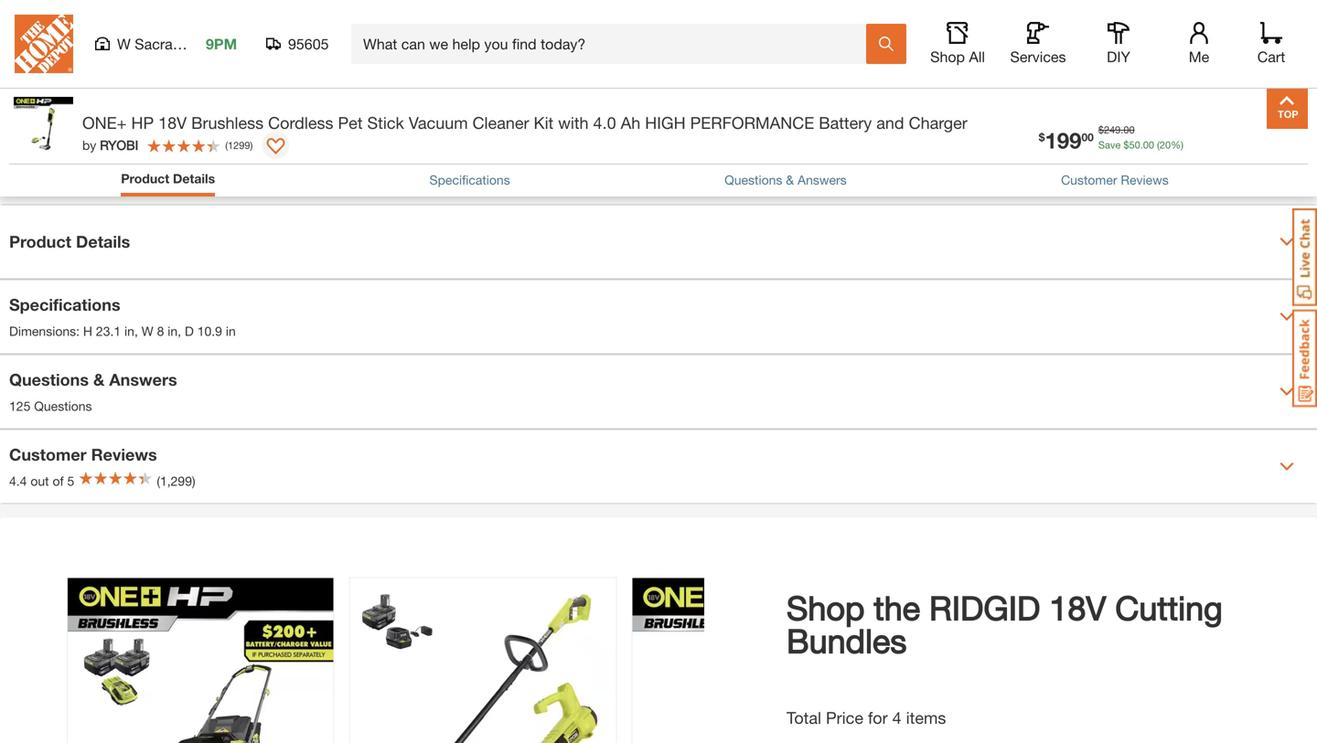Task type: locate. For each thing, give the bounding box(es) containing it.
10.9
[[197, 324, 222, 339]]

reviews down 50
[[1121, 172, 1169, 187]]

0 horizontal spatial reviews
[[91, 445, 157, 465]]

services
[[1010, 48, 1066, 65]]

18v left "cutting" at the bottom
[[1050, 589, 1106, 627]]

for
[[868, 708, 888, 728]]

0 vertical spatial customer
[[1061, 172, 1117, 187]]

1 vertical spatial answers
[[109, 370, 177, 390]]

& for questions & answers
[[93, 370, 105, 390]]

1 horizontal spatial customer
[[1061, 172, 1117, 187]]

details up the specifications dimensions: h 23.1 in , w 8 in , d 10.9 in
[[76, 232, 130, 251]]

1 horizontal spatial reviews
[[1121, 172, 1169, 187]]

4.0
[[593, 113, 616, 133]]

$ 199 00 $ 249 . 00 save $ 50 . 00 ( 20 %)
[[1039, 124, 1184, 153]]

questions right "125"
[[34, 399, 92, 414]]

( inside the $ 199 00 $ 249 . 00 save $ 50 . 00 ( 20 %)
[[1157, 139, 1160, 151]]

questions up "125"
[[9, 370, 89, 390]]

1 horizontal spatial answers
[[798, 172, 847, 187]]

item left is
[[840, 39, 865, 54]]

1 horizontal spatial of
[[1013, 164, 1024, 179]]

0 horizontal spatial &
[[93, 370, 105, 390]]

& for free & easy returns in store
[[871, 140, 882, 160]]

&
[[871, 140, 882, 160], [786, 172, 794, 187], [93, 370, 105, 390]]

product details button
[[121, 169, 215, 192], [121, 169, 215, 188], [0, 205, 1317, 278]]

(
[[1157, 139, 1160, 151], [225, 139, 228, 151]]

2 horizontal spatial 00
[[1143, 139, 1154, 151]]

live chat image
[[1293, 209, 1317, 306]]

0 horizontal spatial shop
[[787, 589, 865, 627]]

add to cart button
[[918, 65, 1172, 106]]

, left d
[[178, 324, 181, 339]]

00 up 50
[[1124, 124, 1135, 136]]

2 vertical spatial &
[[93, 370, 105, 390]]

0 vertical spatial .
[[1121, 124, 1124, 136]]

w left sacramento
[[117, 35, 131, 53]]

of left 5
[[53, 474, 64, 489]]

shop
[[930, 48, 965, 65], [787, 589, 865, 627]]

answers for questions & answers 125 questions
[[109, 370, 177, 390]]

0 horizontal spatial product
[[9, 232, 71, 251]]

1 horizontal spatial ,
[[178, 324, 181, 339]]

1 horizontal spatial details
[[173, 171, 215, 186]]

1 caret image from the top
[[1280, 235, 1294, 249]]

0 vertical spatial shop
[[930, 48, 965, 65]]

1 horizontal spatial (
[[1157, 139, 1160, 151]]

( left %)
[[1157, 139, 1160, 151]]

1 horizontal spatial w
[[142, 324, 153, 339]]

in left store.
[[970, 39, 980, 54]]

reviews up (1,299) on the left bottom of the page
[[91, 445, 157, 465]]

customer up 4.4 out of 5
[[9, 445, 87, 465]]

1 horizontal spatial shop
[[930, 48, 965, 65]]

shop left all
[[930, 48, 965, 65]]

specifications up dimensions:
[[9, 295, 120, 315]]

$ up save
[[1099, 124, 1104, 136]]

1 horizontal spatial cart
[[1258, 48, 1286, 65]]

1 horizontal spatial 18v
[[1050, 589, 1106, 627]]

1 horizontal spatial package product image image
[[350, 579, 616, 744]]

0 horizontal spatial $
[[1039, 131, 1045, 144]]

$ up purchase.
[[1039, 131, 1045, 144]]

1 vertical spatial .
[[1140, 139, 1143, 151]]

1 horizontal spatial specifications
[[430, 172, 510, 187]]

w
[[117, 35, 131, 53], [142, 324, 153, 339]]

0 horizontal spatial item
[[840, 39, 865, 54]]

1 vertical spatial customer reviews
[[9, 445, 157, 465]]

1 vertical spatial questions
[[9, 370, 89, 390]]

details down brushless
[[173, 171, 215, 186]]

answers for questions & answers
[[798, 172, 847, 187]]

95605 button
[[266, 35, 329, 53]]

& inside questions & answers 125 questions
[[93, 370, 105, 390]]

high
[[645, 113, 686, 133]]

00 left save
[[1082, 131, 1094, 144]]

( 1299 )
[[225, 139, 253, 151]]

0 horizontal spatial ,
[[134, 324, 138, 339]]

1 horizontal spatial return
[[1122, 164, 1161, 179]]

0 horizontal spatial return
[[831, 164, 870, 179]]

within
[[925, 164, 959, 179]]

0 horizontal spatial of
[[53, 474, 64, 489]]

18v inside the shop the ridgid 18v cutting bundles
[[1050, 589, 1106, 627]]

answers down icon
[[798, 172, 847, 187]]

product up dimensions:
[[9, 232, 71, 251]]

2 return from the left
[[1122, 164, 1161, 179]]

answers inside questions & answers 125 questions
[[109, 370, 177, 390]]

specifications for specifications
[[430, 172, 510, 187]]

1 vertical spatial &
[[786, 172, 794, 187]]

customer reviews up 5
[[9, 445, 157, 465]]

add to cart
[[1014, 77, 1095, 94]]

return
[[831, 164, 870, 179], [1122, 164, 1161, 179]]

2 horizontal spatial &
[[871, 140, 882, 160]]

& inside free & easy returns in store return this item within 90 days of purchase. read return policy
[[871, 140, 882, 160]]

1 vertical spatial 18v
[[1050, 589, 1106, 627]]

0 horizontal spatial 18v
[[158, 113, 187, 133]]

shop inside the shop the ridgid 18v cutting bundles
[[787, 589, 865, 627]]

questions for questions & answers
[[725, 172, 783, 187]]

90
[[963, 164, 977, 179]]

1 vertical spatial specifications
[[9, 295, 120, 315]]

0 horizontal spatial customer reviews
[[9, 445, 157, 465]]

diy button
[[1090, 22, 1148, 66]]

1 horizontal spatial item
[[897, 164, 922, 179]]

item inside free & easy returns in store return this item within 90 days of purchase. read return policy
[[897, 164, 922, 179]]

item down easy
[[897, 164, 922, 179]]

return down 50
[[1122, 164, 1161, 179]]

of inside free & easy returns in store return this item within 90 days of purchase. read return policy
[[1013, 164, 1024, 179]]

answers down 8
[[109, 370, 177, 390]]

returnable
[[909, 39, 966, 54]]

0 vertical spatial &
[[871, 140, 882, 160]]

& down icon
[[786, 172, 794, 187]]

0 vertical spatial specifications
[[430, 172, 510, 187]]

caret image
[[1280, 235, 1294, 249], [1280, 310, 1294, 324], [1280, 385, 1294, 399], [1280, 460, 1294, 474]]

cart right to
[[1064, 77, 1095, 94]]

shop inside shop all 'button'
[[930, 48, 965, 65]]

questions down "print"
[[725, 172, 783, 187]]

What can we help you find today? search field
[[363, 25, 865, 63]]

, left 8
[[134, 324, 138, 339]]

read return policy link
[[1089, 162, 1199, 181]]

0 vertical spatial w
[[117, 35, 131, 53]]

0 vertical spatial of
[[1013, 164, 1024, 179]]

00 right 50
[[1143, 139, 1154, 151]]

product details
[[121, 171, 215, 186], [9, 232, 130, 251]]

specifications inside the specifications dimensions: h 23.1 in , w 8 in , d 10.9 in
[[9, 295, 120, 315]]

customer reviews down save
[[1061, 172, 1169, 187]]

answers
[[798, 172, 847, 187], [109, 370, 177, 390]]

0 horizontal spatial customer
[[9, 445, 87, 465]]

0 vertical spatial cart
[[1258, 48, 1286, 65]]

18v right the hp
[[158, 113, 187, 133]]

1 vertical spatial shop
[[787, 589, 865, 627]]

policy
[[1164, 164, 1199, 179]]

in right 23.1
[[124, 324, 134, 339]]

4
[[893, 708, 902, 728]]

this
[[873, 164, 894, 179]]

to
[[1046, 77, 1060, 94]]

icon image
[[788, 148, 818, 171]]

print
[[714, 149, 744, 167]]

display image
[[267, 138, 285, 156]]

-
[[803, 71, 812, 97]]

read
[[1089, 164, 1119, 179]]

199
[[1045, 127, 1082, 153]]

w inside the specifications dimensions: h 23.1 in , w 8 in , d 10.9 in
[[142, 324, 153, 339]]

20
[[1160, 139, 1171, 151]]

2 horizontal spatial package product image image
[[632, 579, 898, 744]]

$
[[1099, 124, 1104, 136], [1039, 131, 1045, 144], [1124, 139, 1129, 151]]

and
[[877, 113, 904, 133]]

w left 8
[[142, 324, 153, 339]]

questions
[[725, 172, 783, 187], [9, 370, 89, 390], [34, 399, 92, 414]]

free & easy returns in store return this item within 90 days of purchase. read return policy
[[831, 140, 1199, 179]]

0 vertical spatial product
[[121, 171, 169, 186]]

shop left the
[[787, 589, 865, 627]]

h
[[83, 324, 92, 339]]

0 horizontal spatial (
[[225, 139, 228, 151]]

customer reviews button
[[1061, 171, 1169, 190], [1061, 171, 1169, 190]]

1 ( from the left
[[1157, 139, 1160, 151]]

1 vertical spatial w
[[142, 324, 153, 339]]

1 vertical spatial cart
[[1064, 77, 1095, 94]]

( down brushless
[[225, 139, 228, 151]]

shop all
[[930, 48, 985, 65]]

0 horizontal spatial cart
[[1064, 77, 1095, 94]]

return down free
[[831, 164, 870, 179]]

0 horizontal spatial specifications
[[9, 295, 120, 315]]

me button
[[1170, 22, 1229, 66]]

questions for questions & answers 125 questions
[[9, 370, 89, 390]]

1 return from the left
[[831, 164, 870, 179]]

customer down save
[[1061, 172, 1117, 187]]

0 vertical spatial answers
[[798, 172, 847, 187]]

in
[[970, 39, 980, 54], [124, 324, 134, 339], [168, 324, 178, 339], [226, 324, 236, 339]]

item
[[840, 39, 865, 54], [897, 164, 922, 179]]

,
[[134, 324, 138, 339], [178, 324, 181, 339]]

1 vertical spatial item
[[897, 164, 922, 179]]

services button
[[1009, 22, 1068, 66]]

me
[[1189, 48, 1210, 65]]

package product image image
[[68, 579, 334, 744], [350, 579, 616, 744], [632, 579, 898, 744]]

of right days
[[1013, 164, 1024, 179]]

caret image for specifications
[[1280, 310, 1294, 324]]

& up 'this'
[[871, 140, 882, 160]]

0 horizontal spatial answers
[[109, 370, 177, 390]]

0 vertical spatial customer reviews
[[1061, 172, 1169, 187]]

3 caret image from the top
[[1280, 385, 1294, 399]]

0 vertical spatial 18v
[[158, 113, 187, 133]]

.
[[1121, 124, 1124, 136], [1140, 139, 1143, 151]]

0 vertical spatial item
[[840, 39, 865, 54]]

9pm
[[206, 35, 237, 53]]

+ button
[[865, 65, 904, 104]]

product details down ryobi
[[121, 171, 215, 186]]

5
[[67, 474, 74, 489]]

ryobi stick vacuums pblsv716k 40.2 image
[[13, 6, 93, 87]]

2 caret image from the top
[[1280, 310, 1294, 324]]

product details up h at the top of page
[[9, 232, 130, 251]]

+
[[878, 71, 891, 97]]

0 horizontal spatial details
[[76, 232, 130, 251]]

4 caret image from the top
[[1280, 460, 1294, 474]]

cart inside button
[[1064, 77, 1095, 94]]

cart up top 'button'
[[1258, 48, 1286, 65]]

0 horizontal spatial package product image image
[[68, 579, 334, 744]]

ridgid
[[929, 589, 1040, 627]]

& down 23.1
[[93, 370, 105, 390]]

cleaner
[[473, 113, 529, 133]]

questions & answers button
[[725, 171, 847, 190], [725, 171, 847, 190]]

specifications
[[430, 172, 510, 187], [9, 295, 120, 315]]

out
[[31, 474, 49, 489]]

the
[[874, 589, 920, 627]]

0 vertical spatial questions
[[725, 172, 783, 187]]

1 horizontal spatial product
[[121, 171, 169, 186]]

questions & answers 125 questions
[[9, 370, 177, 414]]

None field
[[827, 65, 865, 104]]

0 vertical spatial reviews
[[1121, 172, 1169, 187]]

product
[[121, 171, 169, 186], [9, 232, 71, 251]]

total price for 4 items
[[787, 708, 946, 728]]

specifications down the cleaner
[[430, 172, 510, 187]]

cart
[[1258, 48, 1286, 65], [1064, 77, 1095, 94]]

product down ryobi
[[121, 171, 169, 186]]

$ right save
[[1124, 139, 1129, 151]]

easy
[[886, 140, 924, 160]]



Task type: describe. For each thing, give the bounding box(es) containing it.
1 vertical spatial customer
[[9, 445, 87, 465]]

50
[[1129, 139, 1140, 151]]

all
[[969, 48, 985, 65]]

top button
[[1267, 88, 1308, 129]]

0 vertical spatial product details
[[121, 171, 215, 186]]

shop for shop all
[[930, 48, 965, 65]]

battery
[[819, 113, 872, 133]]

store.
[[984, 39, 1016, 54]]

only
[[881, 39, 905, 54]]

1 horizontal spatial $
[[1099, 124, 1104, 136]]

0 vertical spatial details
[[173, 171, 215, 186]]

purchase.
[[1027, 164, 1084, 179]]

diy
[[1107, 48, 1131, 65]]

d
[[185, 324, 194, 339]]

- button
[[788, 65, 827, 104]]

caret image for customer reviews
[[1280, 460, 1294, 474]]

ryobi
[[100, 138, 138, 153]]

days
[[980, 164, 1009, 179]]

249
[[1104, 124, 1121, 136]]

1 horizontal spatial .
[[1140, 139, 1143, 151]]

one+ hp 18v brushless cordless pet stick vacuum cleaner kit with 4.0 ah high performance battery and charger
[[82, 113, 968, 133]]

specifications for specifications dimensions: h 23.1 in , w 8 in , d 10.9 in
[[9, 295, 120, 315]]

1 horizontal spatial &
[[786, 172, 794, 187]]

in right 8
[[168, 324, 178, 339]]

product image image
[[14, 97, 73, 156]]

1 horizontal spatial 00
[[1124, 124, 1135, 136]]

2 horizontal spatial $
[[1124, 139, 1129, 151]]

caret image for questions & answers
[[1280, 385, 1294, 399]]

cordless
[[268, 113, 333, 133]]

returns
[[929, 140, 991, 160]]

(1,299)
[[157, 474, 195, 489]]

1 vertical spatial reviews
[[91, 445, 157, 465]]

)
[[250, 139, 253, 151]]

questions & answers
[[725, 172, 847, 187]]

w sacramento 9pm
[[117, 35, 237, 53]]

1 vertical spatial product details
[[9, 232, 130, 251]]

pet
[[338, 113, 363, 133]]

items
[[906, 708, 946, 728]]

ah
[[621, 113, 641, 133]]

hp
[[131, 113, 154, 133]]

vacuum
[[409, 113, 468, 133]]

free
[[831, 140, 866, 160]]

this item is only returnable in store.
[[813, 39, 1016, 54]]

charger
[[909, 113, 968, 133]]

1 vertical spatial of
[[53, 474, 64, 489]]

in
[[995, 140, 1010, 160]]

share button
[[610, 147, 677, 174]]

23.1
[[96, 324, 121, 339]]

dimensions:
[[9, 324, 80, 339]]

0 horizontal spatial .
[[1121, 124, 1124, 136]]

one+
[[82, 113, 127, 133]]

print button
[[685, 147, 744, 174]]

cutting
[[1116, 589, 1223, 627]]

2 , from the left
[[178, 324, 181, 339]]

stick
[[367, 113, 404, 133]]

%)
[[1171, 139, 1184, 151]]

1 package product image image from the left
[[68, 579, 334, 744]]

shop for shop the ridgid 18v cutting bundles
[[787, 589, 865, 627]]

share
[[639, 149, 677, 167]]

store
[[1015, 140, 1057, 160]]

save
[[1099, 139, 1121, 151]]

is
[[868, 39, 878, 54]]

1 , from the left
[[134, 324, 138, 339]]

1 vertical spatial product
[[9, 232, 71, 251]]

this
[[813, 39, 837, 54]]

price
[[826, 708, 864, 728]]

by ryobi
[[82, 138, 138, 153]]

8
[[157, 324, 164, 339]]

in right 10.9 in the top of the page
[[226, 324, 236, 339]]

95605
[[288, 35, 329, 53]]

2 ( from the left
[[225, 139, 228, 151]]

2 package product image image from the left
[[350, 579, 616, 744]]

feedback link image
[[1293, 309, 1317, 408]]

1 vertical spatial details
[[76, 232, 130, 251]]

specifications dimensions: h 23.1 in , w 8 in , d 10.9 in
[[9, 295, 236, 339]]

1299
[[228, 139, 250, 151]]

0 horizontal spatial w
[[117, 35, 131, 53]]

4.4 out of 5
[[9, 474, 74, 489]]

kit
[[534, 113, 554, 133]]

with
[[558, 113, 589, 133]]

0 horizontal spatial 00
[[1082, 131, 1094, 144]]

bundles
[[787, 622, 907, 660]]

by
[[82, 138, 96, 153]]

performance
[[690, 113, 814, 133]]

add
[[1014, 77, 1042, 94]]

sacramento
[[135, 35, 214, 53]]

brushless
[[191, 113, 264, 133]]

total
[[787, 708, 821, 728]]

cart link
[[1251, 22, 1292, 66]]

2 vertical spatial questions
[[34, 399, 92, 414]]

1 horizontal spatial customer reviews
[[1061, 172, 1169, 187]]

3 package product image image from the left
[[632, 579, 898, 744]]

125
[[9, 399, 31, 414]]

4.4
[[9, 474, 27, 489]]

the home depot logo image
[[15, 15, 73, 73]]

shop the ridgid 18v cutting bundles
[[787, 589, 1223, 660]]



Task type: vqa. For each thing, say whether or not it's contained in the screenshot.
the topmost the to
no



